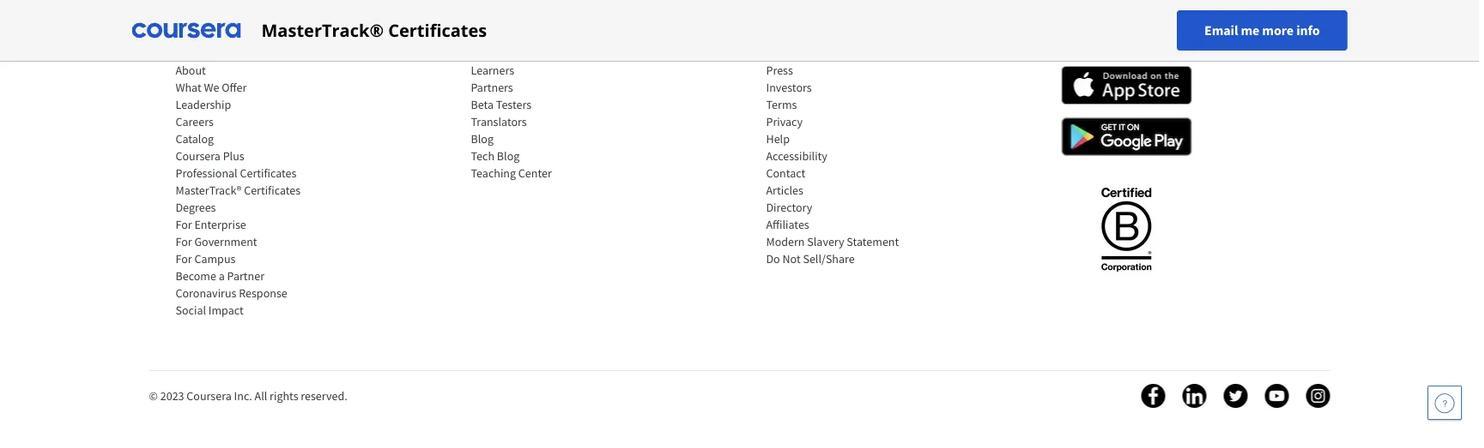 Task type: describe. For each thing, give the bounding box(es) containing it.
coronavirus
[[176, 286, 237, 302]]

coursera youtube image
[[1265, 385, 1289, 409]]

sell/share
[[803, 252, 855, 267]]

plus
[[223, 149, 244, 164]]

list for coursera
[[176, 62, 322, 320]]

contact link
[[766, 166, 806, 181]]

do not sell/share link
[[766, 252, 855, 267]]

reserved.
[[301, 389, 348, 405]]

we
[[204, 80, 219, 95]]

tech
[[471, 149, 495, 164]]

list containing press
[[766, 62, 912, 268]]

government
[[194, 235, 257, 250]]

© 2023 coursera inc. all rights reserved.
[[149, 389, 348, 405]]

community
[[471, 22, 557, 43]]

help center image
[[1435, 393, 1456, 414]]

slavery
[[807, 235, 845, 250]]

0 vertical spatial mastertrack®
[[261, 18, 384, 42]]

2 for from the top
[[176, 235, 192, 250]]

coursera instagram image
[[1307, 385, 1331, 409]]

modern
[[766, 235, 805, 250]]

logo of certified b corporation image
[[1091, 178, 1162, 281]]

careers link
[[176, 114, 214, 130]]

response
[[239, 286, 287, 302]]

center
[[519, 166, 552, 181]]

testers
[[496, 97, 532, 113]]

coursera plus link
[[176, 149, 244, 164]]

privacy link
[[766, 114, 803, 130]]

get it on google play image
[[1062, 118, 1192, 156]]

impact
[[209, 303, 244, 319]]

become a partner link
[[176, 269, 264, 284]]

inc.
[[234, 389, 252, 405]]

not
[[783, 252, 801, 267]]

me
[[1241, 22, 1260, 39]]

social
[[176, 303, 206, 319]]

contact
[[766, 166, 806, 181]]

list for community
[[471, 62, 617, 182]]

about
[[176, 63, 206, 78]]

translators link
[[471, 114, 527, 130]]

careers
[[176, 114, 214, 130]]

degrees link
[[176, 200, 216, 216]]

tech blog link
[[471, 149, 520, 164]]

for enterprise link
[[176, 217, 246, 233]]

social impact link
[[176, 303, 244, 319]]

translators
[[471, 114, 527, 130]]

learners partners beta testers translators blog tech blog teaching center
[[471, 63, 552, 181]]

catalog link
[[176, 132, 214, 147]]

press investors terms privacy help accessibility contact articles directory affiliates modern slavery statement do not sell/share
[[766, 63, 899, 267]]

0 vertical spatial certificates
[[388, 18, 487, 42]]

directory
[[766, 200, 813, 216]]

do
[[766, 252, 780, 267]]

leadership
[[176, 97, 231, 113]]

teaching
[[471, 166, 516, 181]]

©
[[149, 389, 158, 405]]

2 vertical spatial coursera
[[187, 389, 232, 405]]

info
[[1297, 22, 1320, 39]]

all
[[255, 389, 267, 405]]

coursera facebook image
[[1142, 385, 1166, 409]]

0 horizontal spatial blog
[[471, 132, 494, 147]]

articles
[[766, 183, 804, 198]]

blog link
[[471, 132, 494, 147]]

accessibility link
[[766, 149, 828, 164]]

affiliates
[[766, 217, 810, 233]]



Task type: locate. For each thing, give the bounding box(es) containing it.
0 horizontal spatial mastertrack®
[[176, 183, 242, 198]]

1 for from the top
[[176, 217, 192, 233]]

coursera inside about what we offer leadership careers catalog coursera plus professional certificates mastertrack® certificates degrees for enterprise for government for campus become a partner coronavirus response social impact
[[176, 149, 221, 164]]

blog up "tech" on the left top of the page
[[471, 132, 494, 147]]

statement
[[847, 235, 899, 250]]

download on the app store image
[[1062, 66, 1192, 105]]

1 vertical spatial mastertrack®
[[176, 183, 242, 198]]

for campus link
[[176, 252, 236, 267]]

1 horizontal spatial blog
[[497, 149, 520, 164]]

teaching center link
[[471, 166, 552, 181]]

what we offer link
[[176, 80, 247, 95]]

mastertrack® certificates link
[[176, 183, 301, 198]]

blog
[[471, 132, 494, 147], [497, 149, 520, 164]]

offer
[[222, 80, 247, 95]]

mastertrack® certificates
[[261, 18, 487, 42]]

directory link
[[766, 200, 813, 216]]

campus
[[194, 252, 236, 267]]

mastertrack®
[[261, 18, 384, 42], [176, 183, 242, 198]]

leadership link
[[176, 97, 231, 113]]

1 vertical spatial coursera
[[176, 149, 221, 164]]

certificates down the professional certificates link
[[244, 183, 301, 198]]

0 vertical spatial for
[[176, 217, 192, 233]]

press
[[766, 63, 793, 78]]

beta testers link
[[471, 97, 532, 113]]

1 vertical spatial for
[[176, 235, 192, 250]]

for government link
[[176, 235, 257, 250]]

rights
[[270, 389, 298, 405]]

terms link
[[766, 97, 797, 113]]

list containing about
[[176, 62, 322, 320]]

affiliates link
[[766, 217, 810, 233]]

learners
[[471, 63, 514, 78]]

list
[[176, 62, 322, 320], [471, 62, 617, 182], [766, 62, 912, 268]]

what
[[176, 80, 202, 95]]

certificates up 'mastertrack® certificates' link
[[240, 166, 297, 181]]

coursera twitter image
[[1224, 385, 1248, 409]]

coronavirus response link
[[176, 286, 287, 302]]

certificates up 'learners' link
[[388, 18, 487, 42]]

mastertrack® inside about what we offer leadership careers catalog coursera plus professional certificates mastertrack® certificates degrees for enterprise for government for campus become a partner coronavirus response social impact
[[176, 183, 242, 198]]

investors link
[[766, 80, 812, 95]]

2 vertical spatial for
[[176, 252, 192, 267]]

for up 'for campus' link
[[176, 235, 192, 250]]

partners link
[[471, 80, 513, 95]]

a
[[219, 269, 225, 284]]

email me more info
[[1205, 22, 1320, 39]]

partner
[[227, 269, 264, 284]]

enterprise
[[194, 217, 246, 233]]

for up become
[[176, 252, 192, 267]]

certificates
[[388, 18, 487, 42], [240, 166, 297, 181], [244, 183, 301, 198]]

investors
[[766, 80, 812, 95]]

2 vertical spatial certificates
[[244, 183, 301, 198]]

blog up teaching center link
[[497, 149, 520, 164]]

partners
[[471, 80, 513, 95]]

1 list from the left
[[176, 62, 322, 320]]

3 for from the top
[[176, 252, 192, 267]]

about what we offer leadership careers catalog coursera plus professional certificates mastertrack® certificates degrees for enterprise for government for campus become a partner coronavirus response social impact
[[176, 63, 301, 319]]

2 list from the left
[[471, 62, 617, 182]]

1 horizontal spatial mastertrack®
[[261, 18, 384, 42]]

coursera left "inc." on the left bottom of page
[[187, 389, 232, 405]]

coursera down catalog link
[[176, 149, 221, 164]]

learners link
[[471, 63, 514, 78]]

email
[[1205, 22, 1239, 39]]

email me more info button
[[1177, 10, 1348, 51]]

2023
[[160, 389, 184, 405]]

help link
[[766, 132, 790, 147]]

1 vertical spatial blog
[[497, 149, 520, 164]]

catalog
[[176, 132, 214, 147]]

1 horizontal spatial list
[[471, 62, 617, 182]]

press link
[[766, 63, 793, 78]]

articles link
[[766, 183, 804, 198]]

3 list from the left
[[766, 62, 912, 268]]

professional certificates link
[[176, 166, 297, 181]]

more
[[1263, 22, 1294, 39]]

list containing learners
[[471, 62, 617, 182]]

privacy
[[766, 114, 803, 130]]

accessibility
[[766, 149, 828, 164]]

2 horizontal spatial list
[[766, 62, 912, 268]]

beta
[[471, 97, 494, 113]]

for
[[176, 217, 192, 233], [176, 235, 192, 250], [176, 252, 192, 267]]

professional
[[176, 166, 238, 181]]

about link
[[176, 63, 206, 78]]

coursera
[[176, 22, 241, 43], [176, 149, 221, 164], [187, 389, 232, 405]]

become
[[176, 269, 216, 284]]

1 vertical spatial certificates
[[240, 166, 297, 181]]

for down degrees link
[[176, 217, 192, 233]]

0 horizontal spatial list
[[176, 62, 322, 320]]

terms
[[766, 97, 797, 113]]

coursera up about
[[176, 22, 241, 43]]

0 vertical spatial blog
[[471, 132, 494, 147]]

degrees
[[176, 200, 216, 216]]

modern slavery statement link
[[766, 235, 899, 250]]

coursera image
[[132, 17, 241, 44]]

0 vertical spatial coursera
[[176, 22, 241, 43]]

help
[[766, 132, 790, 147]]

coursera linkedin image
[[1183, 385, 1207, 409]]



Task type: vqa. For each thing, say whether or not it's contained in the screenshot.
Learn anything IMAGE
no



